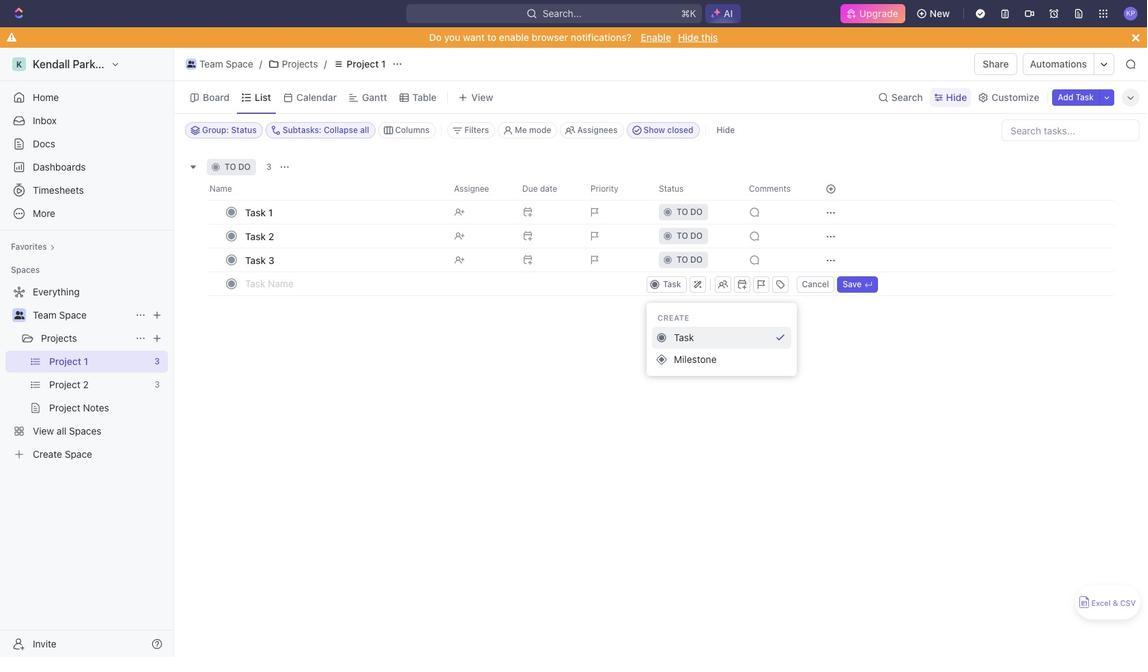 Task type: locate. For each thing, give the bounding box(es) containing it.
0 vertical spatial projects link
[[265, 56, 322, 72]]

tree containing team space
[[5, 281, 168, 466]]

projects
[[282, 58, 318, 70], [41, 333, 77, 344]]

‎task 2 link
[[242, 226, 443, 246]]

0 vertical spatial user group image
[[187, 61, 196, 68]]

1 vertical spatial team space
[[33, 309, 87, 321]]

1 vertical spatial projects
[[41, 333, 77, 344]]

1
[[381, 58, 386, 70], [268, 207, 273, 218]]

want
[[463, 31, 485, 43]]

0 horizontal spatial projects link
[[41, 328, 130, 350]]

1 ‎task from the top
[[245, 207, 266, 218]]

user group image inside tree
[[14, 311, 24, 320]]

1 horizontal spatial user group image
[[187, 61, 196, 68]]

projects link inside tree
[[41, 328, 130, 350]]

1 vertical spatial user group image
[[14, 311, 24, 320]]

1 horizontal spatial team space link
[[182, 56, 257, 72]]

sidebar navigation
[[0, 48, 174, 658]]

project
[[347, 58, 379, 70]]

space
[[226, 58, 253, 70], [59, 309, 87, 321]]

0 horizontal spatial to
[[225, 162, 236, 172]]

0 vertical spatial team space
[[199, 58, 253, 70]]

docs
[[33, 138, 55, 150]]

‎task 1
[[245, 207, 273, 218]]

upgrade
[[860, 8, 899, 19]]

project 1 link
[[330, 56, 389, 72]]

0 horizontal spatial team
[[33, 309, 57, 321]]

1 horizontal spatial 1
[[381, 58, 386, 70]]

milestone
[[674, 354, 717, 365]]

1 horizontal spatial hide
[[717, 125, 735, 135]]

Task Name text field
[[245, 273, 644, 294]]

team up board
[[199, 58, 223, 70]]

add task button
[[1053, 89, 1100, 106]]

0 horizontal spatial 1
[[268, 207, 273, 218]]

0 vertical spatial ‎task
[[245, 207, 266, 218]]

1 vertical spatial ‎task
[[245, 231, 266, 242]]

board
[[203, 91, 230, 103]]

hide inside hide button
[[717, 125, 735, 135]]

1 for project 1
[[381, 58, 386, 70]]

projects link
[[265, 56, 322, 72], [41, 328, 130, 350]]

1 vertical spatial projects link
[[41, 328, 130, 350]]

‎task for ‎task 2
[[245, 231, 266, 242]]

1 vertical spatial hide
[[947, 91, 967, 103]]

0 vertical spatial 3
[[266, 162, 272, 172]]

to left do
[[225, 162, 236, 172]]

calendar link
[[294, 88, 337, 107]]

0 horizontal spatial space
[[59, 309, 87, 321]]

0 horizontal spatial team space
[[33, 309, 87, 321]]

‎task left 2
[[245, 231, 266, 242]]

0 horizontal spatial projects
[[41, 333, 77, 344]]

1 horizontal spatial team
[[199, 58, 223, 70]]

0 horizontal spatial /
[[259, 58, 262, 70]]

assignees button
[[560, 122, 624, 139]]

1 horizontal spatial projects
[[282, 58, 318, 70]]

upgrade link
[[841, 4, 906, 23]]

to
[[488, 31, 497, 43], [225, 162, 236, 172]]

task right add
[[1076, 92, 1094, 102]]

0 vertical spatial team space link
[[182, 56, 257, 72]]

cancel button
[[797, 276, 835, 293]]

dashboards link
[[5, 156, 168, 178]]

hide
[[678, 31, 699, 43], [947, 91, 967, 103], [717, 125, 735, 135]]

timesheets
[[33, 184, 84, 196]]

do you want to enable browser notifications? enable hide this
[[429, 31, 718, 43]]

1 horizontal spatial to
[[488, 31, 497, 43]]

table link
[[410, 88, 437, 107]]

task button
[[652, 327, 792, 349]]

docs link
[[5, 133, 168, 155]]

team down spaces
[[33, 309, 57, 321]]

0 horizontal spatial user group image
[[14, 311, 24, 320]]

board link
[[200, 88, 230, 107]]

0 horizontal spatial hide
[[678, 31, 699, 43]]

create
[[658, 314, 690, 322]]

browser
[[532, 31, 568, 43]]

save
[[843, 279, 862, 289]]

task down the ‎task 2
[[245, 254, 266, 266]]

1 horizontal spatial /
[[324, 58, 327, 70]]

notifications?
[[571, 31, 632, 43]]

0 vertical spatial space
[[226, 58, 253, 70]]

do
[[238, 162, 251, 172]]

team space link
[[182, 56, 257, 72], [33, 305, 130, 327]]

/
[[259, 58, 262, 70], [324, 58, 327, 70]]

‎task 2
[[245, 231, 274, 242]]

task up create
[[663, 279, 681, 289]]

team space
[[199, 58, 253, 70], [33, 309, 87, 321]]

‎task up the ‎task 2
[[245, 207, 266, 218]]

/ up list
[[259, 58, 262, 70]]

excel & csv link
[[1076, 586, 1141, 620]]

1 vertical spatial team space link
[[33, 305, 130, 327]]

excel
[[1092, 599, 1111, 608]]

team space up board
[[199, 58, 253, 70]]

add
[[1058, 92, 1074, 102]]

2 horizontal spatial hide
[[947, 91, 967, 103]]

hide inside hide dropdown button
[[947, 91, 967, 103]]

task button
[[647, 276, 687, 293]]

task down create
[[674, 332, 694, 344]]

3
[[266, 162, 272, 172], [268, 254, 274, 266]]

new
[[930, 8, 950, 19]]

to right want in the left top of the page
[[488, 31, 497, 43]]

3 down 2
[[268, 254, 274, 266]]

2 ‎task from the top
[[245, 231, 266, 242]]

cancel
[[802, 279, 829, 289]]

new button
[[911, 3, 958, 25]]

user group image
[[187, 61, 196, 68], [14, 311, 24, 320]]

csv
[[1121, 599, 1136, 608]]

0 vertical spatial projects
[[282, 58, 318, 70]]

tree
[[5, 281, 168, 466]]

1 right 'project'
[[381, 58, 386, 70]]

1 up 2
[[268, 207, 273, 218]]

home
[[33, 92, 59, 103]]

team space down spaces
[[33, 309, 87, 321]]

0 horizontal spatial team space link
[[33, 305, 130, 327]]

team
[[199, 58, 223, 70], [33, 309, 57, 321]]

2 vertical spatial hide
[[717, 125, 735, 135]]

1 for ‎task 1
[[268, 207, 273, 218]]

search
[[892, 91, 923, 103]]

task
[[1076, 92, 1094, 102], [245, 254, 266, 266], [663, 279, 681, 289], [674, 332, 694, 344]]

1 vertical spatial 1
[[268, 207, 273, 218]]

/ left project 1 link
[[324, 58, 327, 70]]

share button
[[975, 53, 1018, 75]]

calendar
[[296, 91, 337, 103]]

customize button
[[974, 88, 1044, 107]]

‎task
[[245, 207, 266, 218], [245, 231, 266, 242]]

1 vertical spatial team
[[33, 309, 57, 321]]

0 vertical spatial 1
[[381, 58, 386, 70]]

projects inside the sidebar 'navigation'
[[41, 333, 77, 344]]

1 vertical spatial space
[[59, 309, 87, 321]]

3 right do
[[266, 162, 272, 172]]

customize
[[992, 91, 1040, 103]]

&
[[1113, 599, 1119, 608]]



Task type: describe. For each thing, give the bounding box(es) containing it.
2 / from the left
[[324, 58, 327, 70]]

to do
[[225, 162, 251, 172]]

task 3
[[245, 254, 274, 266]]

task 3 link
[[242, 250, 443, 270]]

0 vertical spatial hide
[[678, 31, 699, 43]]

dashboards
[[33, 161, 86, 173]]

‎task 1 link
[[242, 203, 443, 222]]

milestone button
[[652, 349, 792, 371]]

team inside the sidebar 'navigation'
[[33, 309, 57, 321]]

gantt
[[362, 91, 387, 103]]

Search tasks... text field
[[1003, 120, 1139, 141]]

tree inside the sidebar 'navigation'
[[5, 281, 168, 466]]

automations button
[[1024, 54, 1094, 74]]

do
[[429, 31, 442, 43]]

1 vertical spatial 3
[[268, 254, 274, 266]]

home link
[[5, 87, 168, 109]]

‎task for ‎task 1
[[245, 207, 266, 218]]

1 horizontal spatial projects link
[[265, 56, 322, 72]]

gantt link
[[360, 88, 387, 107]]

1 / from the left
[[259, 58, 262, 70]]

0 vertical spatial to
[[488, 31, 497, 43]]

excel & csv
[[1092, 599, 1136, 608]]

add task
[[1058, 92, 1094, 102]]

space inside the sidebar 'navigation'
[[59, 309, 87, 321]]

search button
[[874, 88, 927, 107]]

enable
[[499, 31, 529, 43]]

task inside task button
[[674, 332, 694, 344]]

task inside task dropdown button
[[663, 279, 681, 289]]

task inside add task "button"
[[1076, 92, 1094, 102]]

task inside task 3 link
[[245, 254, 266, 266]]

inbox
[[33, 115, 57, 126]]

user group image inside team space link
[[187, 61, 196, 68]]

favorites button
[[5, 239, 61, 255]]

timesheets link
[[5, 180, 168, 202]]

spaces
[[11, 265, 40, 275]]

table
[[413, 91, 437, 103]]

list link
[[252, 88, 271, 107]]

favorites
[[11, 242, 47, 252]]

team space inside the sidebar 'navigation'
[[33, 309, 87, 321]]

save button
[[838, 276, 878, 293]]

invite
[[33, 638, 57, 650]]

0 vertical spatial team
[[199, 58, 223, 70]]

⌘k
[[682, 8, 697, 19]]

you
[[444, 31, 461, 43]]

project 1
[[347, 58, 386, 70]]

1 horizontal spatial team space
[[199, 58, 253, 70]]

this
[[702, 31, 718, 43]]

share
[[983, 58, 1009, 70]]

2
[[268, 231, 274, 242]]

inbox link
[[5, 110, 168, 132]]

hide button
[[711, 122, 741, 139]]

list
[[255, 91, 271, 103]]

automations
[[1031, 58, 1088, 70]]

1 vertical spatial to
[[225, 162, 236, 172]]

search...
[[543, 8, 582, 19]]

1 horizontal spatial space
[[226, 58, 253, 70]]

hide button
[[930, 88, 972, 107]]

assignees
[[577, 125, 618, 135]]

enable
[[641, 31, 671, 43]]



Task type: vqa. For each thing, say whether or not it's contained in the screenshot.
users
no



